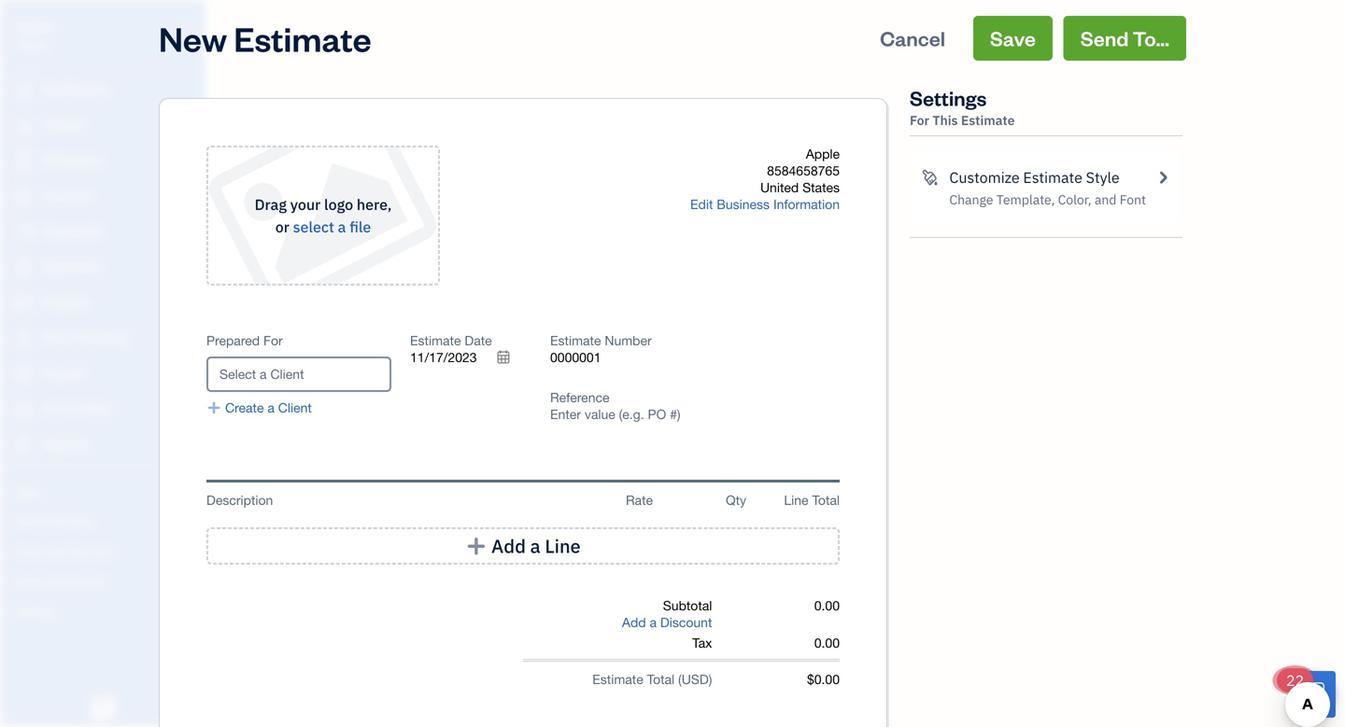 Task type: vqa. For each thing, say whether or not it's contained in the screenshot.
the a in the Subtotal Add a Discount Tax
yes



Task type: describe. For each thing, give the bounding box(es) containing it.
new
[[159, 16, 227, 60]]

business
[[717, 197, 770, 212]]

estimate image
[[12, 152, 35, 171]]

)
[[709, 672, 712, 688]]

report image
[[12, 436, 35, 455]]

expense image
[[12, 259, 35, 277]]

line inside 'button'
[[545, 534, 581, 559]]

plus image for add a line
[[466, 537, 487, 556]]

or
[[275, 217, 289, 237]]

create
[[225, 400, 264, 416]]

freshbooks image
[[88, 698, 118, 720]]

discount
[[660, 615, 712, 631]]

cancel
[[880, 25, 945, 51]]

select
[[293, 217, 334, 237]]

prepared for
[[206, 333, 283, 348]]

paintbrush image
[[921, 166, 938, 189]]

total for estimate
[[647, 672, 675, 688]]

change template, color, and font
[[949, 191, 1146, 208]]

main element
[[0, 0, 252, 728]]

$0.00
[[807, 672, 840, 688]]

create a client
[[225, 400, 312, 416]]

payment image
[[12, 223, 35, 242]]

edit
[[690, 197, 713, 212]]

a inside button
[[268, 400, 275, 416]]

22
[[1286, 671, 1304, 691]]

Client text field
[[208, 359, 390, 390]]

plus image for create a client
[[206, 400, 221, 417]]

apple for apple 8584658765 united states edit business information
[[806, 146, 840, 162]]

estimate inside settings for this estimate
[[961, 112, 1015, 129]]

file
[[350, 217, 371, 237]]

to...
[[1133, 25, 1170, 51]]

description
[[206, 493, 273, 508]]

22 button
[[1277, 669, 1336, 718]]

customize estimate style
[[949, 168, 1120, 187]]

drag
[[255, 195, 287, 214]]

tax
[[692, 636, 712, 651]]

qty
[[726, 493, 746, 508]]

(
[[678, 672, 682, 688]]

prepared
[[206, 333, 260, 348]]

total for line
[[812, 493, 840, 508]]

estimate total ( usd )
[[592, 672, 712, 688]]

estimate number
[[550, 333, 652, 348]]

drag your logo here , or select a file
[[255, 195, 392, 237]]

for for settings
[[910, 112, 930, 129]]

chevronright image
[[1154, 166, 1171, 189]]

add inside subtotal add a discount tax
[[622, 615, 646, 631]]

Estimate date in MM/DD/YYYY format text field
[[410, 350, 522, 366]]

logo
[[324, 195, 353, 214]]

your
[[290, 195, 321, 214]]

0 vertical spatial line
[[784, 493, 809, 508]]

chart image
[[12, 401, 35, 419]]

settings image
[[14, 603, 200, 618]]

,
[[387, 195, 392, 214]]

team members image
[[14, 514, 200, 529]]



Task type: locate. For each thing, give the bounding box(es) containing it.
estimate date
[[410, 333, 492, 348]]

1 horizontal spatial line
[[784, 493, 809, 508]]

1 vertical spatial for
[[263, 333, 283, 348]]

plus image
[[206, 400, 221, 417], [466, 537, 487, 556]]

0 vertical spatial plus image
[[206, 400, 221, 417]]

new estimate
[[159, 16, 371, 60]]

client
[[278, 400, 312, 416]]

1 vertical spatial plus image
[[466, 537, 487, 556]]

1 0.00 from the top
[[814, 598, 840, 614]]

line
[[784, 493, 809, 508], [545, 534, 581, 559]]

a inside drag your logo here , or select a file
[[338, 217, 346, 237]]

add inside 'button'
[[491, 534, 526, 559]]

add a line
[[491, 534, 581, 559]]

apple inside apple 8584658765 united states edit business information
[[806, 146, 840, 162]]

apple inside main element
[[15, 16, 55, 36]]

1 horizontal spatial add
[[622, 615, 646, 631]]

send to... button
[[1064, 16, 1186, 61]]

Reference Number text field
[[550, 407, 682, 423]]

and
[[1095, 191, 1117, 208]]

1 vertical spatial 0.00
[[814, 636, 840, 651]]

line total
[[784, 493, 840, 508]]

2 0.00 from the top
[[814, 636, 840, 651]]

usd
[[682, 672, 709, 688]]

0 vertical spatial for
[[910, 112, 930, 129]]

plus image inside add a line 'button'
[[466, 537, 487, 556]]

template,
[[997, 191, 1055, 208]]

0 horizontal spatial total
[[647, 672, 675, 688]]

1 vertical spatial add
[[622, 615, 646, 631]]

0 vertical spatial 0.00
[[814, 598, 840, 614]]

cancel button
[[863, 16, 962, 61]]

1 horizontal spatial total
[[812, 493, 840, 508]]

0.00
[[814, 598, 840, 614], [814, 636, 840, 651]]

resource center badge image
[[1289, 672, 1336, 718]]

apple 8584658765 united states edit business information
[[690, 146, 840, 212]]

edit business information button
[[690, 196, 840, 213]]

dashboard image
[[12, 81, 35, 100]]

change
[[949, 191, 993, 208]]

Enter an Estimate # text field
[[550, 350, 602, 366]]

save
[[990, 25, 1036, 51]]

estimate
[[234, 16, 371, 60], [961, 112, 1015, 129], [1023, 168, 1083, 187], [410, 333, 461, 348], [550, 333, 601, 348], [592, 672, 643, 688]]

0 horizontal spatial for
[[263, 333, 283, 348]]

send to...
[[1081, 25, 1170, 51]]

0 horizontal spatial line
[[545, 534, 581, 559]]

apple owner
[[15, 16, 55, 52]]

rate
[[626, 493, 653, 508]]

apple up 8584658765
[[806, 146, 840, 162]]

owner
[[15, 37, 49, 52]]

total left (
[[647, 672, 675, 688]]

plus image left add a line
[[466, 537, 487, 556]]

0 horizontal spatial plus image
[[206, 400, 221, 417]]

united
[[760, 180, 799, 195]]

1 horizontal spatial for
[[910, 112, 930, 129]]

money image
[[12, 365, 35, 384]]

items and services image
[[14, 544, 200, 559]]

0 horizontal spatial add
[[491, 534, 526, 559]]

for inside settings for this estimate
[[910, 112, 930, 129]]

reference
[[550, 390, 610, 405]]

a inside 'button'
[[530, 534, 541, 559]]

for for prepared
[[263, 333, 283, 348]]

project image
[[12, 294, 35, 313]]

for left this on the right top of page
[[910, 112, 930, 129]]

1 horizontal spatial apple
[[806, 146, 840, 162]]

for right "prepared"
[[263, 333, 283, 348]]

style
[[1086, 168, 1120, 187]]

apps image
[[14, 484, 200, 499]]

subtotal add a discount tax
[[622, 598, 712, 651]]

apple for apple owner
[[15, 16, 55, 36]]

information
[[773, 197, 840, 212]]

date
[[465, 333, 492, 348]]

1 vertical spatial apple
[[806, 146, 840, 162]]

states
[[802, 180, 840, 195]]

1 vertical spatial total
[[647, 672, 675, 688]]

client image
[[12, 117, 35, 135]]

8584658765
[[767, 163, 840, 178]]

total
[[812, 493, 840, 508], [647, 672, 675, 688]]

1 vertical spatial line
[[545, 534, 581, 559]]

font
[[1120, 191, 1146, 208]]

create a client button
[[206, 400, 312, 417]]

settings for this estimate
[[910, 85, 1015, 129]]

settings
[[910, 85, 987, 111]]

apple up owner
[[15, 16, 55, 36]]

this
[[933, 112, 958, 129]]

a
[[338, 217, 346, 237], [268, 400, 275, 416], [530, 534, 541, 559], [650, 615, 657, 631]]

invoice image
[[12, 188, 35, 206]]

add
[[491, 534, 526, 559], [622, 615, 646, 631]]

a inside subtotal add a discount tax
[[650, 615, 657, 631]]

customize
[[949, 168, 1020, 187]]

send
[[1081, 25, 1129, 51]]

here
[[357, 195, 387, 214]]

save button
[[973, 16, 1053, 61]]

0 vertical spatial total
[[812, 493, 840, 508]]

timer image
[[12, 330, 35, 348]]

total right qty
[[812, 493, 840, 508]]

0 horizontal spatial apple
[[15, 16, 55, 36]]

plus image left create
[[206, 400, 221, 417]]

1 horizontal spatial plus image
[[466, 537, 487, 556]]

bank connections image
[[14, 574, 200, 589]]

add a discount button
[[622, 615, 712, 631]]

for
[[910, 112, 930, 129], [263, 333, 283, 348]]

color,
[[1058, 191, 1092, 208]]

number
[[605, 333, 652, 348]]

add a line button
[[206, 528, 840, 565]]

apple
[[15, 16, 55, 36], [806, 146, 840, 162]]

0 vertical spatial add
[[491, 534, 526, 559]]

0 vertical spatial apple
[[15, 16, 55, 36]]

subtotal
[[663, 598, 712, 614]]



